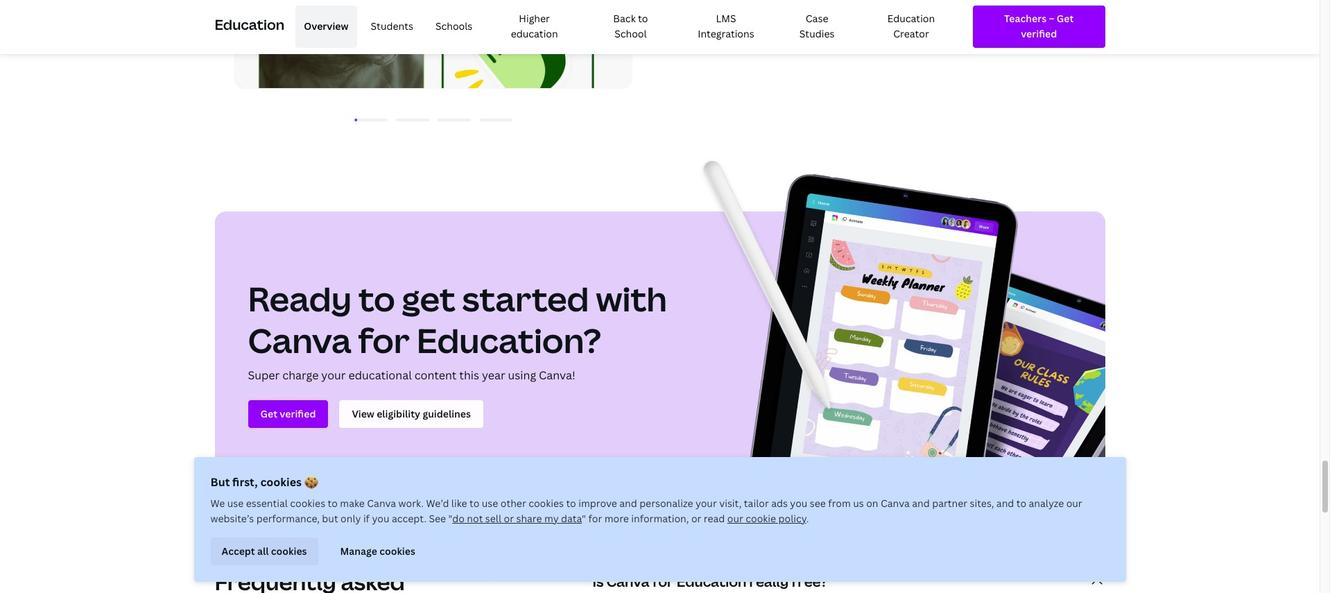 Task type: vqa. For each thing, say whether or not it's contained in the screenshot.
• at the left
no



Task type: describe. For each thing, give the bounding box(es) containing it.
back to school link
[[588, 6, 674, 48]]

to right the 'like'
[[470, 497, 480, 510]]

share
[[517, 512, 542, 525]]

students link
[[363, 6, 422, 48]]

website's
[[211, 512, 254, 525]]

manage cookies
[[340, 545, 416, 558]]

accept all cookies
[[222, 545, 307, 558]]

integrations
[[698, 27, 755, 41]]

do not sell or share my data " for more information, or read our cookie policy .
[[453, 512, 809, 525]]

but first, cookies 🍪
[[211, 475, 318, 490]]

visit,
[[720, 497, 742, 510]]

to inside back to school
[[638, 12, 648, 25]]

higher education
[[511, 12, 558, 41]]

canva!
[[539, 368, 576, 383]]

see
[[810, 497, 826, 510]]

lms integrations
[[698, 12, 755, 41]]

coordinator,
[[783, 10, 842, 23]]

higher education link
[[487, 6, 583, 48]]

education for education
[[215, 15, 285, 34]]

do not sell or share my data link
[[453, 512, 582, 525]]

super
[[248, 368, 280, 383]]

year
[[482, 368, 506, 383]]

overview
[[304, 20, 349, 33]]

🍪
[[304, 475, 318, 490]]

sites,
[[970, 497, 995, 510]]

2 use from the left
[[482, 497, 498, 510]]

cookies inside accept all cookies button
[[271, 545, 307, 558]]

your inside the we use essential cookies to make canva work. we'd like to use other cookies to improve and personalize your visit, tailor ads you see from us on canva and partner sites, and to analyze our website's performance, but only if you accept. see "
[[696, 497, 717, 510]]

education?
[[417, 318, 602, 363]]

.
[[807, 512, 809, 525]]

started
[[463, 276, 589, 321]]

education
[[511, 27, 558, 41]]

education element
[[215, 0, 1106, 53]]

we use essential cookies to make canva work. we'd like to use other cookies to improve and personalize your visit, tailor ads you see from us on canva and partner sites, and to analyze our website's performance, but only if you accept. see "
[[211, 497, 1083, 525]]

partner
[[933, 497, 968, 510]]

accept
[[222, 545, 255, 558]]

teachers – get verified image
[[986, 11, 1093, 42]]

higher
[[519, 12, 550, 25]]

cookies up my
[[529, 497, 564, 510]]

we
[[211, 497, 225, 510]]

schools
[[436, 20, 473, 33]]

2 and from the left
[[913, 497, 930, 510]]

read
[[704, 512, 725, 525]]

do
[[453, 512, 465, 525]]

data
[[561, 512, 582, 525]]

lms
[[716, 12, 737, 25]]

essential
[[246, 497, 288, 510]]

to up data
[[567, 497, 576, 510]]

manage
[[340, 545, 377, 558]]

us
[[854, 497, 864, 510]]

high
[[879, 10, 901, 23]]

if
[[364, 512, 370, 525]]

cookie
[[746, 512, 777, 525]]

personalize
[[640, 497, 694, 510]]

my
[[545, 512, 559, 525]]

other
[[501, 497, 526, 510]]

0 horizontal spatial our
[[728, 512, 744, 525]]

overview link
[[296, 6, 357, 48]]

free?
[[792, 572, 828, 591]]

0 vertical spatial you
[[791, 497, 808, 510]]

case studies link
[[779, 6, 856, 48]]

using
[[508, 368, 537, 383]]

content
[[415, 368, 457, 383]]

creator
[[894, 27, 930, 41]]

canva inside ready to get started with canva for education? super charge your educational content this year using canva!
[[248, 318, 352, 363]]

menu bar inside education element
[[290, 6, 962, 48]]

make
[[340, 497, 365, 510]]

like
[[452, 497, 467, 510]]

tailor
[[744, 497, 769, 510]]

ready to get started with canva for education? super charge your educational content this year using canva!
[[248, 276, 667, 383]]

cast
[[710, 10, 735, 23]]

our inside the we use essential cookies to make canva work. we'd like to use other cookies to improve and personalize your visit, tailor ads you see from us on canva and partner sites, and to analyze our website's performance, but only if you accept. see "
[[1067, 497, 1083, 510]]

" inside the we use essential cookies to make canva work. we'd like to use other cookies to improve and personalize your visit, tailor ads you see from us on canva and partner sites, and to analyze our website's performance, but only if you accept. see "
[[449, 512, 453, 525]]

policy
[[779, 512, 807, 525]]



Task type: locate. For each thing, give the bounding box(es) containing it.
to left analyze
[[1017, 497, 1027, 510]]

and left partner
[[913, 497, 930, 510]]

0 horizontal spatial your
[[321, 368, 346, 383]]

0 vertical spatial school
[[903, 10, 935, 23]]

0 horizontal spatial "
[[449, 512, 453, 525]]

with
[[596, 276, 667, 321]]

school up creator at the top
[[903, 10, 935, 23]]

case
[[806, 12, 829, 25]]

to up but
[[328, 497, 338, 510]]

to
[[638, 12, 648, 25], [359, 276, 395, 321], [328, 497, 338, 510], [470, 497, 480, 510], [567, 497, 576, 510], [1017, 497, 1027, 510]]

" down improve
[[582, 512, 586, 525]]

to left get
[[359, 276, 395, 321]]

your up read on the right bottom of page
[[696, 497, 717, 510]]

1 horizontal spatial your
[[696, 497, 717, 510]]

you
[[791, 497, 808, 510], [372, 512, 390, 525]]

cookies up essential
[[261, 475, 302, 490]]

or right sell
[[504, 512, 514, 525]]

0 vertical spatial your
[[321, 368, 346, 383]]

first,
[[233, 475, 258, 490]]

cookies
[[261, 475, 302, 490], [290, 497, 326, 510], [529, 497, 564, 510], [271, 545, 307, 558], [380, 545, 416, 558]]

you right if
[[372, 512, 390, 525]]

our cookie policy link
[[728, 512, 807, 525]]

for up educational
[[358, 318, 410, 363]]

1 horizontal spatial "
[[582, 512, 586, 525]]

cookies right all
[[271, 545, 307, 558]]

or left read on the right bottom of page
[[692, 512, 702, 525]]

canva up charge
[[248, 318, 352, 363]]

for down improve
[[589, 512, 603, 525]]

2 " from the left
[[582, 512, 586, 525]]

studies
[[800, 27, 835, 41]]

you up 'policy'
[[791, 497, 808, 510]]

school down back
[[615, 27, 647, 41]]

1 horizontal spatial you
[[791, 497, 808, 510]]

canva up if
[[367, 497, 396, 510]]

0 horizontal spatial or
[[504, 512, 514, 525]]

charge
[[283, 368, 319, 383]]

cookies down the accept.
[[380, 545, 416, 558]]

only
[[341, 512, 361, 525]]

academy
[[737, 10, 781, 23]]

schools link
[[427, 6, 481, 48]]

school
[[903, 10, 935, 23], [615, 27, 647, 41]]

education for education creator
[[888, 12, 936, 25]]

1 or from the left
[[504, 512, 514, 525]]

use up sell
[[482, 497, 498, 510]]

is
[[593, 572, 604, 591]]

2 or from the left
[[692, 512, 702, 525]]

but
[[211, 475, 230, 490]]

use up the website's
[[227, 497, 244, 510]]

all
[[257, 545, 269, 558]]

work.
[[399, 497, 424, 510]]

cookies inside manage cookies button
[[380, 545, 416, 558]]

analyze
[[1029, 497, 1065, 510]]

canva right on
[[881, 497, 910, 510]]

1 and from the left
[[620, 497, 638, 510]]

canva inside dropdown button
[[607, 572, 650, 591]]

for inside ready to get started with canva for education? super charge your educational content this year using canva!
[[358, 318, 410, 363]]

information,
[[632, 512, 689, 525]]

students
[[371, 20, 414, 33]]

educational
[[349, 368, 412, 383]]

but
[[322, 512, 338, 525]]

education creator link
[[861, 6, 962, 48]]

0 horizontal spatial for
[[358, 318, 410, 363]]

3 and from the left
[[997, 497, 1015, 510]]

education
[[888, 12, 936, 25], [215, 15, 285, 34], [677, 572, 747, 591]]

and
[[620, 497, 638, 510], [913, 497, 930, 510], [997, 497, 1015, 510]]

your right charge
[[321, 368, 346, 383]]

0 horizontal spatial you
[[372, 512, 390, 525]]

is canva for education really free?
[[593, 572, 828, 591]]

is canva for education really free? button
[[593, 557, 1106, 593]]

accept.
[[392, 512, 427, 525]]

1 use from the left
[[227, 497, 244, 510]]

0 vertical spatial for
[[358, 318, 410, 363]]

to right back
[[638, 12, 648, 25]]

1 vertical spatial school
[[615, 27, 647, 41]]

menu bar containing higher education
[[290, 6, 962, 48]]

education creator
[[888, 12, 936, 41]]

for down information,
[[653, 572, 674, 591]]

on
[[867, 497, 879, 510]]

ads
[[772, 497, 788, 510]]

1 vertical spatial you
[[372, 512, 390, 525]]

improve
[[579, 497, 617, 510]]

1 vertical spatial for
[[589, 512, 603, 525]]

for
[[358, 318, 410, 363], [589, 512, 603, 525], [653, 572, 674, 591]]

really
[[750, 572, 789, 591]]

2 horizontal spatial and
[[997, 497, 1015, 510]]

your inside ready to get started with canva for education? super charge your educational content this year using canva!
[[321, 368, 346, 383]]

our right analyze
[[1067, 497, 1083, 510]]

get
[[402, 276, 456, 321]]

our
[[1067, 497, 1083, 510], [728, 512, 744, 525]]

0 horizontal spatial use
[[227, 497, 244, 510]]

back to school
[[614, 12, 648, 41]]

from
[[829, 497, 851, 510]]

2 horizontal spatial education
[[888, 12, 936, 25]]

1 horizontal spatial and
[[913, 497, 930, 510]]

cast academy coordinator, balboa high school
[[710, 10, 935, 23]]

0 horizontal spatial and
[[620, 497, 638, 510]]

lms integrations link
[[679, 6, 774, 48]]

"
[[449, 512, 453, 525], [582, 512, 586, 525]]

not
[[467, 512, 483, 525]]

1 horizontal spatial school
[[903, 10, 935, 23]]

1 horizontal spatial use
[[482, 497, 498, 510]]

see
[[429, 512, 446, 525]]

our down 'visit,'
[[728, 512, 744, 525]]

0 horizontal spatial school
[[615, 27, 647, 41]]

sell
[[486, 512, 502, 525]]

1 horizontal spatial for
[[589, 512, 603, 525]]

we'd
[[426, 497, 449, 510]]

education inside dropdown button
[[677, 572, 747, 591]]

2 vertical spatial for
[[653, 572, 674, 591]]

accept all cookies button
[[211, 538, 318, 566]]

this
[[460, 368, 480, 383]]

back
[[614, 12, 636, 25]]

case studies
[[800, 12, 835, 41]]

1 " from the left
[[449, 512, 453, 525]]

and right sites,
[[997, 497, 1015, 510]]

canva right is
[[607, 572, 650, 591]]

ready
[[248, 276, 352, 321]]

menu bar
[[290, 6, 962, 48]]

and up do not sell or share my data " for more information, or read our cookie policy .
[[620, 497, 638, 510]]

1 horizontal spatial our
[[1067, 497, 1083, 510]]

1 vertical spatial your
[[696, 497, 717, 510]]

1 horizontal spatial education
[[677, 572, 747, 591]]

more
[[605, 512, 629, 525]]

performance,
[[257, 512, 320, 525]]

use
[[227, 497, 244, 510], [482, 497, 498, 510]]

canva
[[248, 318, 352, 363], [367, 497, 396, 510], [881, 497, 910, 510], [607, 572, 650, 591]]

cookies down 🍪
[[290, 497, 326, 510]]

0 horizontal spatial education
[[215, 15, 285, 34]]

2 horizontal spatial for
[[653, 572, 674, 591]]

" right see
[[449, 512, 453, 525]]

1 vertical spatial our
[[728, 512, 744, 525]]

for inside dropdown button
[[653, 572, 674, 591]]

to inside ready to get started with canva for education? super charge your educational content this year using canva!
[[359, 276, 395, 321]]

1 horizontal spatial or
[[692, 512, 702, 525]]

balboa
[[844, 10, 877, 23]]

0 vertical spatial our
[[1067, 497, 1083, 510]]

manage cookies button
[[329, 538, 427, 566]]

school inside back to school
[[615, 27, 647, 41]]

canva on tablets image
[[215, 156, 1106, 489]]



